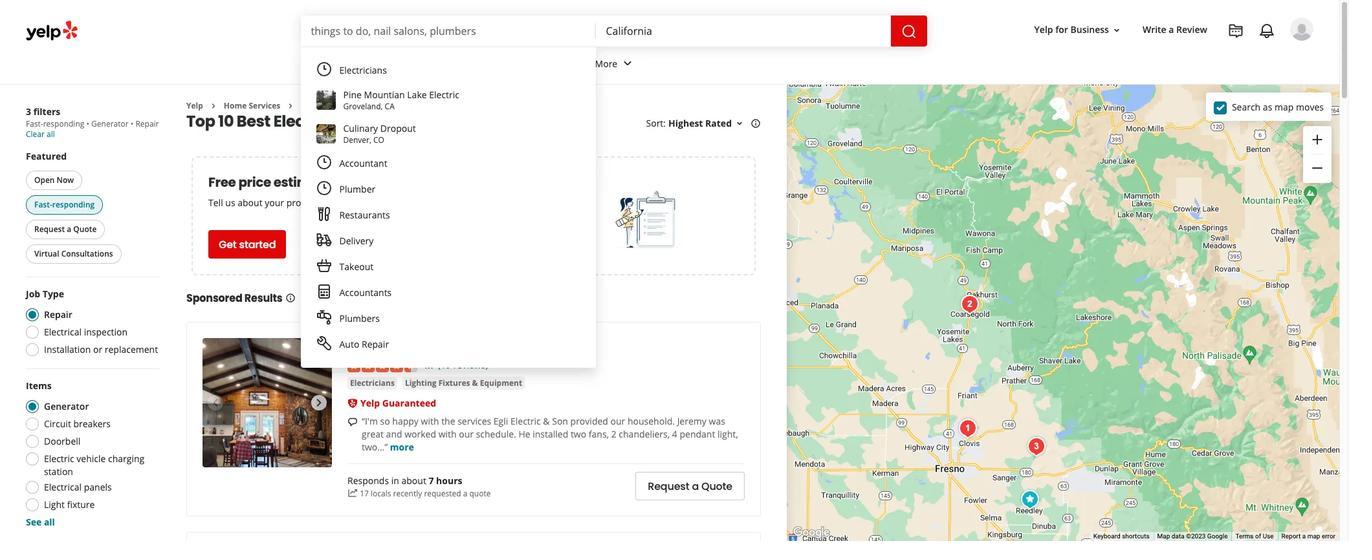 Task type: locate. For each thing, give the bounding box(es) containing it.
yelp left the for
[[1035, 24, 1053, 36]]

restaurants down plumber
[[339, 209, 390, 221]]

co
[[373, 135, 384, 146]]

2 vertical spatial yelp
[[360, 397, 380, 410]]

0 horizontal spatial about
[[238, 197, 263, 209]]

0 horizontal spatial quote
[[73, 224, 97, 235]]

keyboard
[[1094, 533, 1121, 540]]

option group
[[22, 288, 161, 360], [22, 380, 161, 529]]

hours
[[436, 475, 462, 487]]

0 horizontal spatial •
[[86, 118, 89, 129]]

electrical up installation
[[44, 326, 82, 338]]

fast- inside 3 filters fast-responding • generator • repair clear all
[[26, 118, 43, 129]]

electricians link down 4.7 star rating image
[[348, 377, 397, 390]]

0 horizontal spatial request
[[34, 224, 65, 235]]

none field near
[[606, 24, 881, 38]]

1 vertical spatial 16 info v2 image
[[285, 293, 295, 304]]

our
[[611, 416, 625, 428], [459, 429, 474, 441]]

with down the
[[439, 429, 457, 441]]

map left error
[[1308, 533, 1321, 540]]

fast- down the "open"
[[34, 199, 52, 210]]

0 vertical spatial quote
[[73, 224, 97, 235]]

1 vertical spatial and
[[386, 429, 402, 441]]

virtual
[[34, 249, 59, 260]]

delivery link
[[308, 228, 588, 254]]

2 horizontal spatial repair
[[362, 338, 389, 351]]

get
[[337, 197, 350, 209]]

0 vertical spatial restaurants
[[309, 57, 360, 70]]

1 vertical spatial yelp
[[186, 100, 203, 111]]

request a quote button down pendant
[[636, 473, 745, 501]]

0 horizontal spatial from
[[341, 174, 372, 192]]

all right 'see'
[[44, 516, 55, 529]]

electricians down 4.7 star rating image
[[350, 378, 395, 389]]

doorbell
[[44, 436, 80, 448]]

was
[[709, 416, 725, 428]]

2 vertical spatial 24 clock v2 image
[[316, 181, 332, 196]]

electric
[[429, 89, 459, 101], [373, 339, 421, 356], [511, 416, 541, 428], [44, 453, 74, 465]]

a right write
[[1169, 24, 1174, 36]]

1 horizontal spatial and
[[386, 429, 402, 441]]

light
[[44, 499, 65, 511]]

valley unique electric & solar image
[[955, 416, 981, 442]]

  text field
[[311, 24, 585, 38]]

electricians right 16 chevron right v2 icon
[[301, 100, 346, 111]]

generator inside 'option group'
[[44, 401, 89, 413]]

google
[[1208, 533, 1228, 540]]

1 vertical spatial restaurants
[[339, 209, 390, 221]]

from
[[341, 174, 372, 192], [373, 197, 394, 209]]

None search field
[[301, 16, 930, 47]]

quote up consultations
[[73, 224, 97, 235]]

egli
[[348, 339, 370, 356], [494, 416, 508, 428]]

0 vertical spatial our
[[611, 416, 625, 428]]

0 horizontal spatial &
[[472, 378, 478, 389]]

items
[[26, 380, 52, 392]]

more
[[595, 57, 618, 70]]

16 chevron down v2 image
[[1112, 25, 1122, 35]]

24 clock v2 image inside accountant link
[[316, 155, 332, 170]]

0 vertical spatial repair
[[136, 118, 159, 129]]

1 vertical spatial &
[[543, 416, 550, 428]]

repair up 4.7 star rating image
[[362, 338, 389, 351]]

24 auto repair v2 image
[[316, 336, 332, 352]]

restaurants
[[309, 57, 360, 70], [339, 209, 390, 221]]

electrical for electrical inspection
[[44, 326, 82, 338]]

16 info v2 image
[[751, 119, 761, 129], [285, 293, 295, 304]]

featured
[[26, 150, 67, 162]]

free price estimates from local electricians image
[[616, 189, 681, 253]]

electric vehicle charging station
[[44, 453, 145, 478]]

electric up station
[[44, 453, 74, 465]]

with
[[421, 416, 439, 428], [439, 429, 457, 441]]

3 filters fast-responding • generator • repair clear all
[[26, 105, 159, 140]]

restaurants link up takeout link
[[308, 203, 588, 228]]

repair down type
[[44, 309, 72, 321]]

map region
[[679, 14, 1342, 542]]

0 vertical spatial all
[[47, 129, 55, 140]]

quote inside featured 'group'
[[73, 224, 97, 235]]

worked
[[405, 429, 436, 441]]

0 horizontal spatial request a quote button
[[26, 220, 105, 239]]

restaurants link up pine
[[299, 47, 388, 84]]

and
[[318, 197, 335, 209], [386, 429, 402, 441]]

egli down plumbers
[[348, 339, 370, 356]]

16 chevron right v2 image
[[286, 101, 296, 111]]

yelp guaranteed button
[[360, 397, 436, 410]]

mountian
[[364, 89, 405, 101]]

electrical down station
[[44, 482, 82, 494]]

option group containing items
[[22, 380, 161, 529]]

jamie's millwright services image
[[1024, 434, 1050, 460]]

a down fast-responding button
[[67, 224, 71, 235]]

0 vertical spatial &
[[472, 378, 478, 389]]

ca
[[385, 101, 395, 112]]

0 horizontal spatial map
[[1275, 101, 1294, 113]]

more
[[390, 441, 414, 454]]

our down services
[[459, 429, 474, 441]]

responding inside 3 filters fast-responding • generator • repair clear all
[[43, 118, 84, 129]]

quote down light,
[[702, 479, 733, 494]]

2 24 clock v2 image from the top
[[316, 155, 332, 170]]

near
[[367, 111, 404, 132]]

fast-responding
[[34, 199, 95, 210]]

results
[[244, 292, 283, 306]]

0 horizontal spatial egli electric image
[[203, 339, 332, 468]]

24 clock v2 image
[[316, 62, 332, 77], [316, 155, 332, 170], [316, 181, 332, 196]]

he
[[519, 429, 530, 441]]

repair left top
[[136, 118, 159, 129]]

1 horizontal spatial 16 info v2 image
[[751, 119, 761, 129]]

1 24 clock v2 image from the top
[[316, 62, 332, 77]]

electricians up businesses.
[[408, 174, 483, 192]]

24 plumbers v2 image
[[316, 310, 332, 326]]

24 clock v2 image for plumber
[[316, 181, 332, 196]]

3 24 clock v2 image from the top
[[316, 181, 332, 196]]

responding down now at the top left of the page
[[52, 199, 95, 210]]

yelp up "i'm
[[360, 397, 380, 410]]

slideshow element
[[203, 339, 332, 468]]

all inside 3 filters fast-responding • generator • repair clear all
[[47, 129, 55, 140]]

request down 4
[[648, 479, 690, 494]]

1 vertical spatial request a quote button
[[636, 473, 745, 501]]

0 vertical spatial responding
[[43, 118, 84, 129]]

& down reviews)
[[472, 378, 478, 389]]

0 horizontal spatial our
[[459, 429, 474, 441]]

& up installed
[[543, 416, 550, 428]]

egli up schedule.
[[494, 416, 508, 428]]

24 accountants v2 image
[[316, 284, 332, 300]]

0 horizontal spatial request a quote
[[34, 224, 97, 235]]

group
[[1303, 126, 1332, 183]]

fast- inside fast-responding button
[[34, 199, 52, 210]]

Find text field
[[311, 24, 585, 38]]

responding
[[43, 118, 84, 129], [52, 199, 95, 210]]

1 horizontal spatial request a quote button
[[636, 473, 745, 501]]

1 vertical spatial quote
[[702, 479, 733, 494]]

option group containing job type
[[22, 288, 161, 360]]

1 horizontal spatial repair
[[136, 118, 159, 129]]

plumber
[[339, 183, 376, 195]]

panels
[[84, 482, 112, 494]]

electricians button
[[348, 377, 397, 390]]

0 horizontal spatial generator
[[44, 401, 89, 413]]

plumbers
[[339, 313, 380, 325]]

electric inside pine mountian lake electric groveland, ca
[[429, 89, 459, 101]]

top 10 best electricians near california
[[186, 111, 484, 132]]

0 vertical spatial 24 clock v2 image
[[316, 62, 332, 77]]

open now
[[34, 175, 74, 186]]

0 vertical spatial request a quote button
[[26, 220, 105, 239]]

2 option group from the top
[[22, 380, 161, 529]]

two
[[571, 429, 587, 441]]

1 vertical spatial about
[[402, 475, 426, 487]]

search
[[1232, 101, 1261, 113]]

0 vertical spatial generator
[[91, 118, 129, 129]]

(19 reviews)
[[438, 359, 488, 372]]

request inside featured 'group'
[[34, 224, 65, 235]]

quote
[[73, 224, 97, 235], [702, 479, 733, 494]]

1 vertical spatial generator
[[44, 401, 89, 413]]

request a quote button down fast-responding button
[[26, 220, 105, 239]]

electricians inside 'free price estimates from local electricians tell us about your project and get help from sponsored businesses.'
[[408, 174, 483, 192]]

24 chevron down v2 image
[[362, 56, 378, 71]]

1 horizontal spatial &
[[543, 416, 550, 428]]

1 vertical spatial fast-
[[34, 199, 52, 210]]

generator inside 3 filters fast-responding • generator • repair clear all
[[91, 118, 129, 129]]

24 clock v2 image up estimates
[[316, 155, 332, 170]]

electricians link up lake
[[308, 58, 588, 83]]

request a quote down pendant
[[648, 479, 733, 494]]

yelp
[[1035, 24, 1053, 36], [186, 100, 203, 111], [360, 397, 380, 410]]

1 vertical spatial our
[[459, 429, 474, 441]]

1 vertical spatial 24 clock v2 image
[[316, 155, 332, 170]]

yelp for yelp for business
[[1035, 24, 1053, 36]]

0 vertical spatial option group
[[22, 288, 161, 360]]

0 vertical spatial and
[[318, 197, 335, 209]]

1 vertical spatial responding
[[52, 199, 95, 210]]

request up virtual
[[34, 224, 65, 235]]

0 vertical spatial egli
[[348, 339, 370, 356]]

yelp for yelp link in the top of the page
[[186, 100, 203, 111]]

featured group
[[23, 150, 161, 267]]

1 vertical spatial restaurants link
[[308, 203, 588, 228]]

"i'm
[[362, 416, 378, 428]]

auto repair link
[[308, 332, 588, 358]]

keyboard shortcuts button
[[1094, 533, 1150, 542]]

None field
[[311, 24, 585, 38], [606, 24, 881, 38], [311, 24, 585, 38]]

1 horizontal spatial quote
[[702, 479, 733, 494]]

google image
[[790, 525, 833, 542]]

0 vertical spatial about
[[238, 197, 263, 209]]

electricians
[[339, 64, 387, 76], [301, 100, 346, 111], [274, 111, 364, 132], [408, 174, 483, 192], [350, 378, 395, 389]]

1 vertical spatial egli electric image
[[1017, 487, 1043, 513]]

map
[[1275, 101, 1294, 113], [1308, 533, 1321, 540]]

24 food v2 image
[[316, 207, 332, 222]]

1 vertical spatial all
[[44, 516, 55, 529]]

recently
[[393, 488, 422, 499]]

0 vertical spatial egli electric image
[[203, 339, 332, 468]]

see
[[26, 516, 42, 529]]

from down local
[[373, 197, 394, 209]]

1 horizontal spatial egli
[[494, 416, 508, 428]]

1 electrical from the top
[[44, 326, 82, 338]]

1 vertical spatial map
[[1308, 533, 1321, 540]]

lighting fixtures & equipment
[[405, 378, 522, 389]]

24 clock v2 image up "24 food v2" image
[[316, 181, 332, 196]]

yelp left 16 chevron right v2 image
[[186, 100, 203, 111]]

yelp inside button
[[1035, 24, 1053, 36]]

1 horizontal spatial map
[[1308, 533, 1321, 540]]

map for moves
[[1275, 101, 1294, 113]]

iconyelpguaranteedbadgesmall image
[[348, 399, 358, 409], [348, 399, 358, 409]]

24 clock v2 image inside electricians link
[[316, 62, 332, 77]]

auto
[[339, 338, 359, 351]]

from down accountant in the left of the page
[[341, 174, 372, 192]]

with up worked
[[421, 416, 439, 428]]

0 horizontal spatial yelp
[[186, 100, 203, 111]]

0 vertical spatial from
[[341, 174, 372, 192]]

(19
[[438, 359, 451, 372]]

write a review
[[1143, 24, 1208, 36]]

restaurants inside business categories element
[[309, 57, 360, 70]]

electric up he
[[511, 416, 541, 428]]

clear
[[26, 129, 45, 140]]

guaranteed
[[382, 397, 436, 410]]

all
[[47, 129, 55, 140], [44, 516, 55, 529]]

1 vertical spatial option group
[[22, 380, 161, 529]]

yelp for business button
[[1029, 18, 1127, 42]]

egli electric image
[[203, 339, 332, 468], [1017, 487, 1043, 513]]

user actions element
[[1024, 16, 1332, 96]]

0 vertical spatial request a quote
[[34, 224, 97, 235]]

electric up california
[[429, 89, 459, 101]]

1 horizontal spatial generator
[[91, 118, 129, 129]]

yelp guaranteed
[[360, 397, 436, 410]]

0 vertical spatial restaurants link
[[299, 47, 388, 84]]

0 vertical spatial request
[[34, 224, 65, 235]]

0 vertical spatial yelp
[[1035, 24, 1053, 36]]

1 vertical spatial from
[[373, 197, 394, 209]]

all right clear
[[47, 129, 55, 140]]

our up 2
[[611, 416, 625, 428]]

job type
[[26, 288, 64, 300]]

map for error
[[1308, 533, 1321, 540]]

1 vertical spatial repair
[[44, 309, 72, 321]]

1 vertical spatial electrical
[[44, 482, 82, 494]]

auto repair
[[339, 338, 389, 351]]

0 horizontal spatial and
[[318, 197, 335, 209]]

free
[[208, 174, 236, 192]]

1 vertical spatial with
[[439, 429, 457, 441]]

1 horizontal spatial yelp
[[360, 397, 380, 410]]

household.
[[628, 416, 675, 428]]

about right us
[[238, 197, 263, 209]]

groveland,
[[343, 101, 383, 112]]

0 vertical spatial map
[[1275, 101, 1294, 113]]

2
[[611, 429, 617, 441]]

and left the get
[[318, 197, 335, 209]]

request a quote down fast-responding button
[[34, 224, 97, 235]]

electric inside electric vehicle charging station
[[44, 453, 74, 465]]

home
[[224, 100, 247, 111]]

0 vertical spatial fast-
[[26, 118, 43, 129]]

zoom in image
[[1310, 132, 1325, 147]]

electricians up pine
[[339, 64, 387, 76]]

7
[[429, 475, 434, 487]]

0 vertical spatial electrical
[[44, 326, 82, 338]]

sponsored
[[186, 292, 242, 306]]

Near text field
[[606, 24, 881, 38]]

0 vertical spatial 16 info v2 image
[[751, 119, 761, 129]]

fans,
[[589, 429, 609, 441]]

24 shopping v2 image
[[316, 258, 332, 274]]

requested
[[424, 488, 461, 499]]

1 horizontal spatial •
[[131, 118, 133, 129]]

notifications image
[[1259, 23, 1275, 39]]

restaurants link
[[299, 47, 388, 84], [308, 203, 588, 228]]

2 horizontal spatial yelp
[[1035, 24, 1053, 36]]

about up recently
[[402, 475, 426, 487]]

2 electrical from the top
[[44, 482, 82, 494]]

vehicle
[[77, 453, 106, 465]]

responding down filters
[[43, 118, 84, 129]]

1 horizontal spatial our
[[611, 416, 625, 428]]

map
[[1158, 533, 1170, 540]]

a down pendant
[[692, 479, 699, 494]]

generator
[[91, 118, 129, 129], [44, 401, 89, 413]]

1 option group from the top
[[22, 288, 161, 360]]

24 clock v2 image left 24 chevron down v2 icon
[[316, 62, 332, 77]]

started
[[239, 237, 276, 252]]

(19 reviews) link
[[438, 358, 488, 372]]

and up more
[[386, 429, 402, 441]]

1 vertical spatial egli
[[494, 416, 508, 428]]

previous image
[[208, 396, 223, 411]]

request a quote inside featured 'group'
[[34, 224, 97, 235]]

2 • from the left
[[131, 118, 133, 129]]

1 horizontal spatial request a quote
[[648, 479, 733, 494]]

24 clock v2 image inside 'plumber' link
[[316, 181, 332, 196]]

map right 'as'
[[1275, 101, 1294, 113]]

sponsored
[[396, 197, 441, 209]]

1 vertical spatial request
[[648, 479, 690, 494]]

electricians link right 16 chevron right v2 icon
[[301, 100, 346, 111]]

nolan p. image
[[1291, 17, 1314, 41]]

write
[[1143, 24, 1167, 36]]

fast- down 3
[[26, 118, 43, 129]]

restaurants left 24 chevron down v2 icon
[[309, 57, 360, 70]]



Task type: vqa. For each thing, say whether or not it's contained in the screenshot.
Terry T. icon
no



Task type: describe. For each thing, give the bounding box(es) containing it.
terms of use link
[[1236, 533, 1274, 540]]

24 delivery v2 image
[[316, 233, 332, 248]]

culinary
[[343, 122, 378, 135]]

more link
[[585, 47, 646, 84]]

jeremy
[[677, 416, 707, 428]]

as
[[1263, 101, 1273, 113]]

next image
[[311, 396, 327, 411]]

responds in about 7 hours
[[348, 475, 462, 487]]

24 clock v2 image for electricians
[[316, 62, 332, 77]]

get started button
[[208, 231, 286, 259]]

chandeliers,
[[619, 429, 670, 441]]

inspection
[[84, 326, 128, 338]]

about inside 'free price estimates from local electricians tell us about your project and get help from sponsored businesses.'
[[238, 197, 263, 209]]

electricians inside button
[[350, 378, 395, 389]]

electric inside "i'm so happy with the services egli electric & son provided our household. jeremy was great and worked with our schedule. he installed two fans, 2 chandeliers, 4 pendant light, two…"
[[511, 416, 541, 428]]

get started
[[219, 237, 276, 252]]

project
[[286, 197, 316, 209]]

light,
[[718, 429, 738, 441]]

local
[[375, 174, 406, 192]]

fixtures
[[439, 378, 470, 389]]

fixture
[[67, 499, 95, 511]]

installation
[[44, 344, 91, 356]]

0 horizontal spatial egli
[[348, 339, 370, 356]]

4.7 star rating image
[[348, 360, 417, 373]]

culinary dropout denver, co
[[343, 122, 416, 146]]

projects image
[[1228, 23, 1244, 39]]

replacement
[[105, 344, 158, 356]]

your
[[265, 197, 284, 209]]

0 vertical spatial with
[[421, 416, 439, 428]]

see all
[[26, 516, 55, 529]]

a right report
[[1303, 533, 1306, 540]]

reviews)
[[453, 359, 488, 372]]

clear all link
[[26, 129, 55, 140]]

lighting
[[405, 378, 437, 389]]

for
[[1056, 24, 1068, 36]]

0 vertical spatial electricians link
[[308, 58, 588, 83]]

takeout
[[339, 261, 374, 273]]

yelp for business
[[1035, 24, 1109, 36]]

1 vertical spatial electricians link
[[301, 100, 346, 111]]

1 horizontal spatial from
[[373, 197, 394, 209]]

locals
[[371, 488, 391, 499]]

17
[[360, 488, 369, 499]]

report a map error link
[[1282, 533, 1336, 540]]

2 vertical spatial repair
[[362, 338, 389, 351]]

1 horizontal spatial egli electric image
[[1017, 487, 1043, 513]]

4.7
[[423, 359, 435, 372]]

yelp link
[[186, 100, 203, 111]]

repair inside 3 filters fast-responding • generator • repair clear all
[[136, 118, 159, 129]]

& inside lighting fixtures & equipment button
[[472, 378, 478, 389]]

see all button
[[26, 516, 55, 529]]

job
[[26, 288, 40, 300]]

yelp for yelp guaranteed
[[360, 397, 380, 410]]

16 trending v2 image
[[348, 489, 358, 499]]

zoom out image
[[1310, 161, 1325, 176]]

egli electric
[[348, 339, 421, 356]]

electrical inspection
[[44, 326, 128, 338]]

egli inside "i'm so happy with the services egli electric & son provided our household. jeremy was great and worked with our schedule. he installed two fans, 2 chandeliers, 4 pendant light, two…"
[[494, 416, 508, 428]]

installed
[[533, 429, 568, 441]]

installation or replacement
[[44, 344, 158, 356]]

tell
[[208, 197, 223, 209]]

2 vertical spatial electricians link
[[348, 377, 397, 390]]

a left quote
[[463, 488, 467, 499]]

fast-responding button
[[26, 195, 103, 215]]

services
[[458, 416, 491, 428]]

accountants link
[[308, 280, 588, 306]]

california
[[407, 111, 484, 132]]

4.7 link
[[423, 358, 435, 372]]

top
[[186, 111, 215, 132]]

in
[[391, 475, 399, 487]]

0 horizontal spatial 16 info v2 image
[[285, 293, 295, 304]]

best
[[237, 111, 271, 132]]

map data ©2023 google
[[1158, 533, 1228, 540]]

search image
[[901, 24, 917, 39]]

16 speech v2 image
[[348, 417, 358, 428]]

charging
[[108, 453, 145, 465]]

two…"
[[362, 441, 388, 454]]

quote
[[469, 488, 491, 499]]

services
[[249, 100, 280, 111]]

type
[[43, 288, 64, 300]]

1 vertical spatial request a quote
[[648, 479, 733, 494]]

4
[[672, 429, 678, 441]]

virtual consultations button
[[26, 245, 121, 264]]

sbrega electric image
[[957, 292, 983, 318]]

16 chevron right v2 image
[[208, 101, 219, 111]]

report a map error
[[1282, 533, 1336, 540]]

0 horizontal spatial repair
[[44, 309, 72, 321]]

1 • from the left
[[86, 118, 89, 129]]

moves
[[1296, 101, 1324, 113]]

provided
[[571, 416, 608, 428]]

station
[[44, 466, 73, 478]]

use
[[1263, 533, 1274, 540]]

pine mountian lake electric groveland, ca
[[343, 89, 459, 112]]

1 horizontal spatial request
[[648, 479, 690, 494]]

circuit breakers
[[44, 418, 111, 430]]

free price estimates from local electricians tell us about your project and get help from sponsored businesses.
[[208, 174, 493, 209]]

so
[[380, 416, 390, 428]]

responding inside button
[[52, 199, 95, 210]]

17 locals recently requested a quote
[[360, 488, 491, 499]]

business categories element
[[299, 47, 1314, 84]]

or
[[93, 344, 102, 356]]

son
[[552, 416, 568, 428]]

& inside "i'm so happy with the services egli electric & son provided our household. jeremy was great and worked with our schedule. he installed two fans, 2 chandeliers, 4 pendant light, two…"
[[543, 416, 550, 428]]

1 horizontal spatial about
[[402, 475, 426, 487]]

now
[[57, 175, 74, 186]]

and inside "i'm so happy with the services egli electric & son provided our household. jeremy was great and worked with our schedule. he installed two fans, 2 chandeliers, 4 pendant light, two…"
[[386, 429, 402, 441]]

and inside 'free price estimates from local electricians tell us about your project and get help from sponsored businesses.'
[[318, 197, 335, 209]]

electrical panels
[[44, 482, 112, 494]]

light fixture
[[44, 499, 95, 511]]

pine
[[343, 89, 362, 101]]

electric up 4.7 star rating image
[[373, 339, 421, 356]]

the
[[441, 416, 455, 428]]

24 clock v2 image for accountant
[[316, 155, 332, 170]]

consultations
[[61, 249, 113, 260]]

electricians up 'denver,'
[[274, 111, 364, 132]]

denver,
[[343, 135, 371, 146]]

a inside 'group'
[[67, 224, 71, 235]]

happy
[[392, 416, 419, 428]]

electrical for electrical panels
[[44, 482, 82, 494]]

24 chevron down v2 image
[[620, 56, 636, 71]]

get
[[219, 237, 237, 252]]

report
[[1282, 533, 1301, 540]]

schedule.
[[476, 429, 516, 441]]

10
[[218, 111, 234, 132]]



